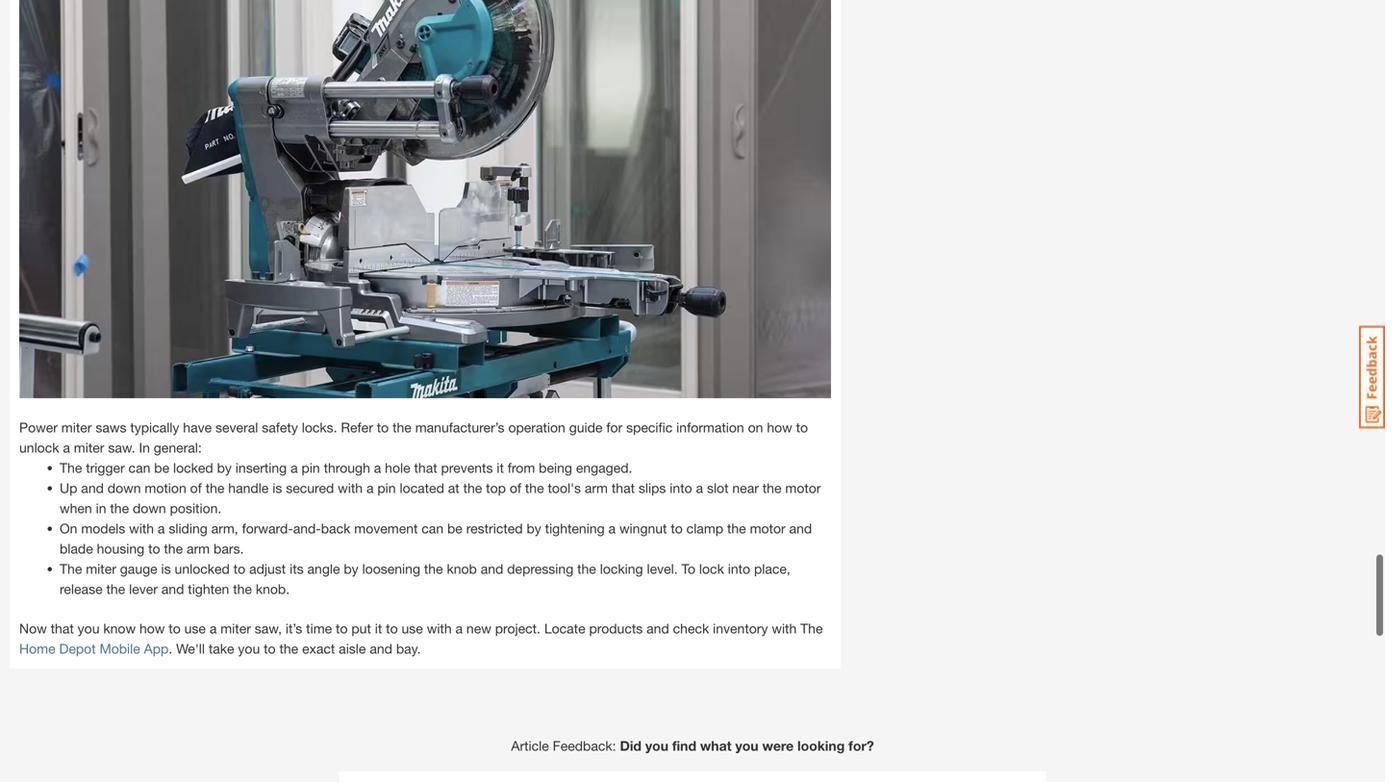 Task type: vqa. For each thing, say whether or not it's contained in the screenshot.
the topmost how
yes



Task type: describe. For each thing, give the bounding box(es) containing it.
locate
[[545, 621, 586, 637]]

the right clamp
[[728, 521, 746, 537]]

looking
[[798, 738, 845, 754]]

at
[[448, 480, 460, 496]]

exact
[[302, 641, 335, 657]]

it's
[[286, 621, 302, 637]]

how inside now that you know how to use a miter saw, it's time to put it to use with a new project. locate products and check inventory with the home depot mobile app . we'll take you to the exact aisle and bay.
[[140, 621, 165, 637]]

did
[[620, 738, 642, 754]]

housing
[[97, 541, 145, 557]]

depressing
[[507, 561, 574, 577]]

for?
[[849, 738, 874, 754]]

to left the put
[[336, 621, 348, 637]]

1 vertical spatial motor
[[750, 521, 786, 537]]

to left clamp
[[671, 521, 683, 537]]

the left locking on the left of page
[[578, 561, 597, 577]]

0 vertical spatial motor
[[786, 480, 821, 496]]

saw.
[[108, 440, 135, 456]]

through
[[324, 460, 370, 476]]

secured
[[286, 480, 334, 496]]

have
[[183, 420, 212, 435]]

a down through
[[367, 480, 374, 496]]

the inside now that you know how to use a miter saw, it's time to put it to use with a new project. locate products and check inventory with the home depot mobile app . we'll take you to the exact aisle and bay.
[[280, 641, 299, 657]]

take
[[209, 641, 234, 657]]

on
[[748, 420, 764, 435]]

depot
[[59, 641, 96, 657]]

the inside now that you know how to use a miter saw, it's time to put it to use with a new project. locate products and check inventory with the home depot mobile app . we'll take you to the exact aisle and bay.
[[801, 621, 823, 637]]

place,
[[754, 561, 791, 577]]

up
[[60, 480, 77, 496]]

bars.
[[214, 541, 244, 557]]

lock
[[700, 561, 725, 577]]

gauge
[[120, 561, 157, 577]]

home
[[19, 641, 55, 657]]

power
[[19, 420, 58, 435]]

typically
[[130, 420, 179, 435]]

how inside power miter saws typically have several safety locks. refer to the manufacturer's operation guide for specific information on how to unlock a miter saw. in general: the trigger can be locked by inserting a pin through a hole that prevents it from being engaged. up and down motion of the handle is secured with a pin located at the top of the tool's arm that slips into a slot near the motor when in the down position. on models with a sliding arm, forward-and-back movement can be restricted by tightening a wingnut to clamp the motor and blade housing to the arm bars. the miter gauge is unlocked to adjust its angle by loosening the knob and depressing the locking level. to lock into place, release the lever and tighten the knob.
[[767, 420, 793, 435]]

hole
[[385, 460, 411, 476]]

time
[[306, 621, 332, 637]]

in
[[139, 440, 150, 456]]

aisle
[[339, 641, 366, 657]]

1 vertical spatial can
[[422, 521, 444, 537]]

top
[[486, 480, 506, 496]]

the right the near
[[763, 480, 782, 496]]

level.
[[647, 561, 678, 577]]

a left 'wingnut'
[[609, 521, 616, 537]]

the down the from
[[525, 480, 544, 496]]

in
[[96, 500, 106, 516]]

were
[[763, 738, 794, 754]]

0 horizontal spatial by
[[217, 460, 232, 476]]

0 vertical spatial pin
[[302, 460, 320, 476]]

wingnut
[[620, 521, 667, 537]]

miter down "housing"
[[86, 561, 116, 577]]

for
[[607, 420, 623, 435]]

clamp
[[687, 521, 724, 537]]

slot
[[707, 480, 729, 496]]

know
[[103, 621, 136, 637]]

miter up 'trigger'
[[74, 440, 104, 456]]

2 horizontal spatial by
[[527, 521, 542, 537]]

angle
[[307, 561, 340, 577]]

information
[[677, 420, 745, 435]]

project.
[[495, 621, 541, 637]]

put
[[352, 621, 371, 637]]

power miter saws typically have several safety locks. refer to the manufacturer's operation guide for specific information on how to unlock a miter saw. in general: the trigger can be locked by inserting a pin through a hole that prevents it from being engaged. up and down motion of the handle is secured with a pin located at the top of the tool's arm that slips into a slot near the motor when in the down position. on models with a sliding arm, forward-and-back movement can be restricted by tightening a wingnut to clamp the motor and blade housing to the arm bars. the miter gauge is unlocked to adjust its angle by loosening the knob and depressing the locking level. to lock into place, release the lever and tighten the knob.
[[19, 420, 821, 597]]

locked
[[173, 460, 213, 476]]

it inside power miter saws typically have several safety locks. refer to the manufacturer's operation guide for specific information on how to unlock a miter saw. in general: the trigger can be locked by inserting a pin through a hole that prevents it from being engaged. up and down motion of the handle is secured with a pin located at the top of the tool's arm that slips into a slot near the motor when in the down position. on models with a sliding arm, forward-and-back movement can be restricted by tightening a wingnut to clamp the motor and blade housing to the arm bars. the miter gauge is unlocked to adjust its angle by loosening the knob and depressing the locking level. to lock into place, release the lever and tighten the knob.
[[497, 460, 504, 476]]

and right lever
[[161, 581, 184, 597]]

on
[[60, 521, 77, 537]]

feedback link image
[[1360, 325, 1386, 429]]

the left knob. at the left
[[233, 581, 252, 597]]

refer
[[341, 420, 373, 435]]

loosening
[[362, 561, 421, 577]]

when
[[60, 500, 92, 516]]

that inside now that you know how to use a miter saw, it's time to put it to use with a new project. locate products and check inventory with the home depot mobile app . we'll take you to the exact aisle and bay.
[[51, 621, 74, 637]]

you right did
[[646, 738, 669, 754]]

blade
[[60, 541, 93, 557]]

a left the sliding in the left of the page
[[158, 521, 165, 537]]

1 vertical spatial down
[[133, 500, 166, 516]]

miter left saws
[[61, 420, 92, 435]]

mobile
[[100, 641, 140, 657]]

we'll
[[176, 641, 205, 657]]

0 vertical spatial that
[[414, 460, 438, 476]]

knob.
[[256, 581, 290, 597]]

to up .
[[169, 621, 181, 637]]

forward-
[[242, 521, 293, 537]]

engaged.
[[576, 460, 633, 476]]

motion
[[145, 480, 186, 496]]

the up position.
[[206, 480, 225, 496]]

release
[[60, 581, 103, 597]]

tool's
[[548, 480, 581, 496]]

0 horizontal spatial can
[[129, 460, 150, 476]]

position.
[[170, 500, 222, 516]]

to up gauge
[[148, 541, 160, 557]]

tightening
[[545, 521, 605, 537]]

and left check
[[647, 621, 670, 637]]

sliding
[[169, 521, 208, 537]]

.
[[169, 641, 173, 657]]

prevents
[[441, 460, 493, 476]]

check
[[673, 621, 710, 637]]

with right inventory
[[772, 621, 797, 637]]

it inside now that you know how to use a miter saw, it's time to put it to use with a new project. locate products and check inventory with the home depot mobile app . we'll take you to the exact aisle and bay.
[[375, 621, 382, 637]]



Task type: locate. For each thing, give the bounding box(es) containing it.
general:
[[154, 440, 202, 456]]

0 horizontal spatial that
[[51, 621, 74, 637]]

miter up take
[[221, 621, 251, 637]]

1 horizontal spatial pin
[[378, 480, 396, 496]]

a up take
[[210, 621, 217, 637]]

2 horizontal spatial that
[[612, 480, 635, 496]]

miter inside now that you know how to use a miter saw, it's time to put it to use with a new project. locate products and check inventory with the home depot mobile app . we'll take you to the exact aisle and bay.
[[221, 621, 251, 637]]

use up we'll
[[184, 621, 206, 637]]

that
[[414, 460, 438, 476], [612, 480, 635, 496], [51, 621, 74, 637]]

the right in
[[110, 500, 129, 516]]

unlock
[[19, 440, 59, 456]]

2 use from the left
[[402, 621, 423, 637]]

to up bay.
[[386, 621, 398, 637]]

0 horizontal spatial pin
[[302, 460, 320, 476]]

is right gauge
[[161, 561, 171, 577]]

the left lever
[[106, 581, 125, 597]]

0 vertical spatial is
[[273, 480, 282, 496]]

how right on
[[767, 420, 793, 435]]

now that you know how to use a miter saw, it's time to put it to use with a new project. locate products and check inventory with the home depot mobile app . we'll take you to the exact aisle and bay.
[[19, 621, 823, 657]]

1 horizontal spatial can
[[422, 521, 444, 537]]

to right refer
[[377, 420, 389, 435]]

how up app
[[140, 621, 165, 637]]

with left new
[[427, 621, 452, 637]]

1 of from the left
[[190, 480, 202, 496]]

1 horizontal spatial into
[[728, 561, 751, 577]]

to down saw,
[[264, 641, 276, 657]]

1 vertical spatial be
[[448, 521, 463, 537]]

the right at
[[463, 480, 482, 496]]

1 horizontal spatial be
[[448, 521, 463, 537]]

with down through
[[338, 480, 363, 496]]

0 vertical spatial by
[[217, 460, 232, 476]]

down down 'trigger'
[[108, 480, 141, 496]]

1 horizontal spatial how
[[767, 420, 793, 435]]

down down motion
[[133, 500, 166, 516]]

trigger
[[86, 460, 125, 476]]

into
[[670, 480, 693, 496], [728, 561, 751, 577]]

with up "housing"
[[129, 521, 154, 537]]

0 horizontal spatial is
[[161, 561, 171, 577]]

by right locked
[[217, 460, 232, 476]]

its
[[290, 561, 304, 577]]

can down located at the bottom left of page
[[422, 521, 444, 537]]

0 horizontal spatial of
[[190, 480, 202, 496]]

use up bay.
[[402, 621, 423, 637]]

what
[[701, 738, 732, 754]]

motor up place,
[[750, 521, 786, 537]]

2 of from the left
[[510, 480, 522, 496]]

with
[[338, 480, 363, 496], [129, 521, 154, 537], [427, 621, 452, 637], [772, 621, 797, 637]]

the right inventory
[[801, 621, 823, 637]]

0 vertical spatial down
[[108, 480, 141, 496]]

locking
[[600, 561, 643, 577]]

you
[[78, 621, 100, 637], [238, 641, 260, 657], [646, 738, 669, 754], [736, 738, 759, 754]]

adjust
[[249, 561, 286, 577]]

1 horizontal spatial it
[[497, 460, 504, 476]]

1 vertical spatial is
[[161, 561, 171, 577]]

is down inserting
[[273, 480, 282, 496]]

1 vertical spatial the
[[60, 561, 82, 577]]

arm down engaged. at the bottom of page
[[585, 480, 608, 496]]

that down engaged. at the bottom of page
[[612, 480, 635, 496]]

2 vertical spatial the
[[801, 621, 823, 637]]

models
[[81, 521, 125, 537]]

into right slips at the left
[[670, 480, 693, 496]]

0 vertical spatial the
[[60, 460, 82, 476]]

arm,
[[211, 521, 238, 537]]

article
[[511, 738, 549, 754]]

can
[[129, 460, 150, 476], [422, 521, 444, 537]]

the down blade
[[60, 561, 82, 577]]

a right the unlock
[[63, 440, 70, 456]]

app
[[144, 641, 169, 657]]

a left hole
[[374, 460, 381, 476]]

back
[[321, 521, 351, 537]]

and up in
[[81, 480, 104, 496]]

unlocked
[[175, 561, 230, 577]]

and right knob
[[481, 561, 504, 577]]

arm
[[585, 480, 608, 496], [187, 541, 210, 557]]

0 horizontal spatial use
[[184, 621, 206, 637]]

0 vertical spatial how
[[767, 420, 793, 435]]

pin
[[302, 460, 320, 476], [378, 480, 396, 496]]

tighten
[[188, 581, 229, 597]]

and-
[[293, 521, 321, 537]]

operation
[[509, 420, 566, 435]]

1 vertical spatial arm
[[187, 541, 210, 557]]

located
[[400, 480, 444, 496]]

saws
[[96, 420, 127, 435]]

it up top
[[497, 460, 504, 476]]

0 horizontal spatial be
[[154, 460, 169, 476]]

1 horizontal spatial use
[[402, 621, 423, 637]]

bay.
[[396, 641, 421, 657]]

1 horizontal spatial of
[[510, 480, 522, 496]]

motor
[[786, 480, 821, 496], [750, 521, 786, 537]]

0 horizontal spatial how
[[140, 621, 165, 637]]

of right top
[[510, 480, 522, 496]]

guide
[[569, 420, 603, 435]]

the
[[393, 420, 412, 435], [206, 480, 225, 496], [463, 480, 482, 496], [525, 480, 544, 496], [763, 480, 782, 496], [110, 500, 129, 516], [728, 521, 746, 537], [164, 541, 183, 557], [424, 561, 443, 577], [578, 561, 597, 577], [106, 581, 125, 597], [233, 581, 252, 597], [280, 641, 299, 657]]

knob
[[447, 561, 477, 577]]

a left new
[[456, 621, 463, 637]]

you up home depot mobile app link
[[78, 621, 100, 637]]

a left slot
[[696, 480, 704, 496]]

to down the bars.
[[234, 561, 246, 577]]

home depot mobile app link
[[19, 641, 169, 657]]

is
[[273, 480, 282, 496], [161, 561, 171, 577]]

to
[[682, 561, 696, 577]]

it
[[497, 460, 504, 476], [375, 621, 382, 637]]

saw,
[[255, 621, 282, 637]]

it right the put
[[375, 621, 382, 637]]

by right 'angle'
[[344, 561, 359, 577]]

1 horizontal spatial arm
[[585, 480, 608, 496]]

1 horizontal spatial that
[[414, 460, 438, 476]]

find
[[673, 738, 697, 754]]

0 horizontal spatial arm
[[187, 541, 210, 557]]

0 vertical spatial arm
[[585, 480, 608, 496]]

new
[[467, 621, 492, 637]]

use
[[184, 621, 206, 637], [402, 621, 423, 637]]

the
[[60, 460, 82, 476], [60, 561, 82, 577], [801, 621, 823, 637]]

motor right the near
[[786, 480, 821, 496]]

the down it's
[[280, 641, 299, 657]]

0 vertical spatial it
[[497, 460, 504, 476]]

several
[[216, 420, 258, 435]]

the up up
[[60, 460, 82, 476]]

a
[[63, 440, 70, 456], [291, 460, 298, 476], [374, 460, 381, 476], [367, 480, 374, 496], [696, 480, 704, 496], [158, 521, 165, 537], [609, 521, 616, 537], [210, 621, 217, 637], [456, 621, 463, 637]]

handle
[[228, 480, 269, 496]]

to right on
[[797, 420, 808, 435]]

and
[[81, 480, 104, 496], [790, 521, 812, 537], [481, 561, 504, 577], [161, 581, 184, 597], [647, 621, 670, 637], [370, 641, 393, 657]]

article feedback: did you find what you were looking for?
[[511, 738, 874, 754]]

being
[[539, 460, 573, 476]]

that up located at the bottom left of page
[[414, 460, 438, 476]]

now
[[19, 621, 47, 637]]

feedback:
[[553, 738, 616, 754]]

can down in
[[129, 460, 150, 476]]

products
[[589, 621, 643, 637]]

0 vertical spatial into
[[670, 480, 693, 496]]

be up motion
[[154, 460, 169, 476]]

2 vertical spatial by
[[344, 561, 359, 577]]

inserting
[[236, 460, 287, 476]]

that up depot
[[51, 621, 74, 637]]

1 use from the left
[[184, 621, 206, 637]]

1 horizontal spatial by
[[344, 561, 359, 577]]

1 vertical spatial by
[[527, 521, 542, 537]]

you right what
[[736, 738, 759, 754]]

0 horizontal spatial into
[[670, 480, 693, 496]]

near
[[733, 480, 759, 496]]

you right take
[[238, 641, 260, 657]]

the left knob
[[424, 561, 443, 577]]

the up hole
[[393, 420, 412, 435]]

pin up secured
[[302, 460, 320, 476]]

of up position.
[[190, 480, 202, 496]]

by right restricted
[[527, 521, 542, 537]]

safety
[[262, 420, 298, 435]]

and left bay.
[[370, 641, 393, 657]]

a up secured
[[291, 460, 298, 476]]

1 vertical spatial how
[[140, 621, 165, 637]]

2 vertical spatial that
[[51, 621, 74, 637]]

1 vertical spatial that
[[612, 480, 635, 496]]

0 vertical spatial can
[[129, 460, 150, 476]]

locks.
[[302, 420, 337, 435]]

lever
[[129, 581, 158, 597]]

1 vertical spatial pin
[[378, 480, 396, 496]]

pin down hole
[[378, 480, 396, 496]]

from
[[508, 460, 535, 476]]

to
[[377, 420, 389, 435], [797, 420, 808, 435], [671, 521, 683, 537], [148, 541, 160, 557], [234, 561, 246, 577], [169, 621, 181, 637], [336, 621, 348, 637], [386, 621, 398, 637], [264, 641, 276, 657]]

a power miter saw has a board on its base ready to be cut. image
[[19, 0, 831, 398]]

specific
[[627, 420, 673, 435]]

inventory
[[713, 621, 768, 637]]

by
[[217, 460, 232, 476], [527, 521, 542, 537], [344, 561, 359, 577]]

arm up unlocked
[[187, 541, 210, 557]]

down
[[108, 480, 141, 496], [133, 500, 166, 516]]

1 vertical spatial it
[[375, 621, 382, 637]]

into right lock
[[728, 561, 751, 577]]

and up place,
[[790, 521, 812, 537]]

the down the sliding in the left of the page
[[164, 541, 183, 557]]

0 horizontal spatial it
[[375, 621, 382, 637]]

slips
[[639, 480, 666, 496]]

movement
[[354, 521, 418, 537]]

1 vertical spatial into
[[728, 561, 751, 577]]

be left restricted
[[448, 521, 463, 537]]

manufacturer's
[[415, 420, 505, 435]]

1 horizontal spatial is
[[273, 480, 282, 496]]

0 vertical spatial be
[[154, 460, 169, 476]]



